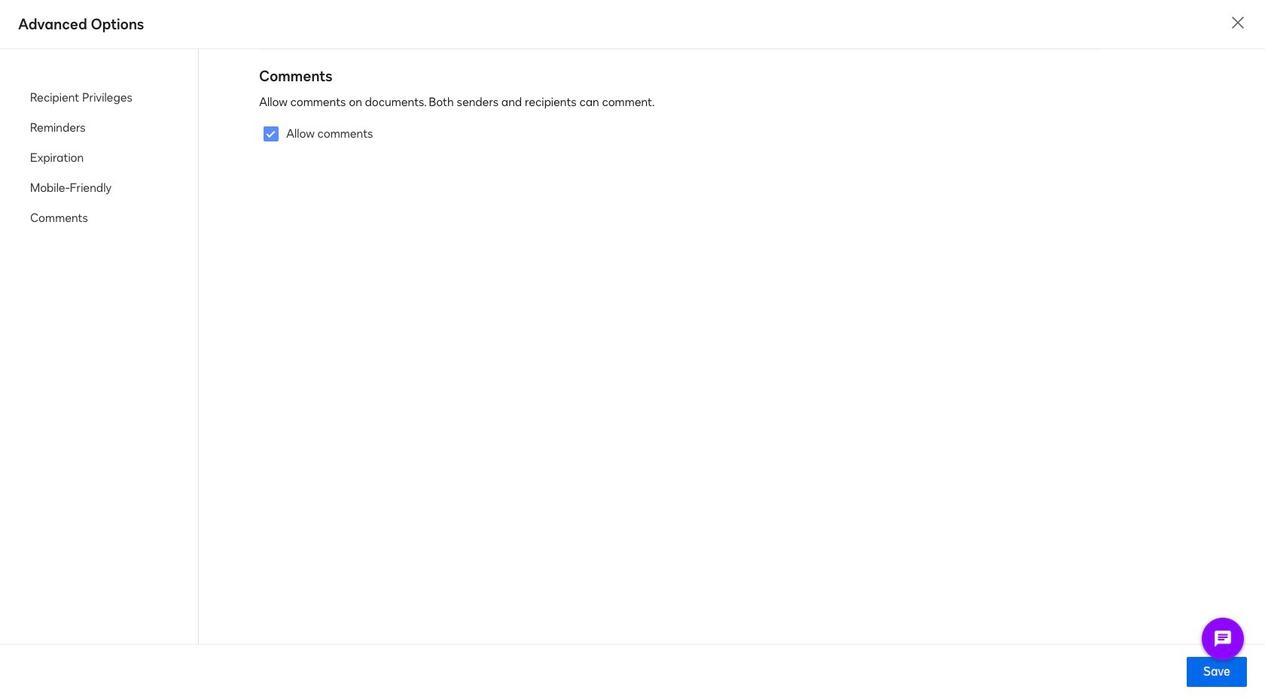 Task type: locate. For each thing, give the bounding box(es) containing it.
advanced options list list
[[18, 86, 198, 230]]



Task type: vqa. For each thing, say whether or not it's contained in the screenshot.
the Advanced Options List "list"
yes



